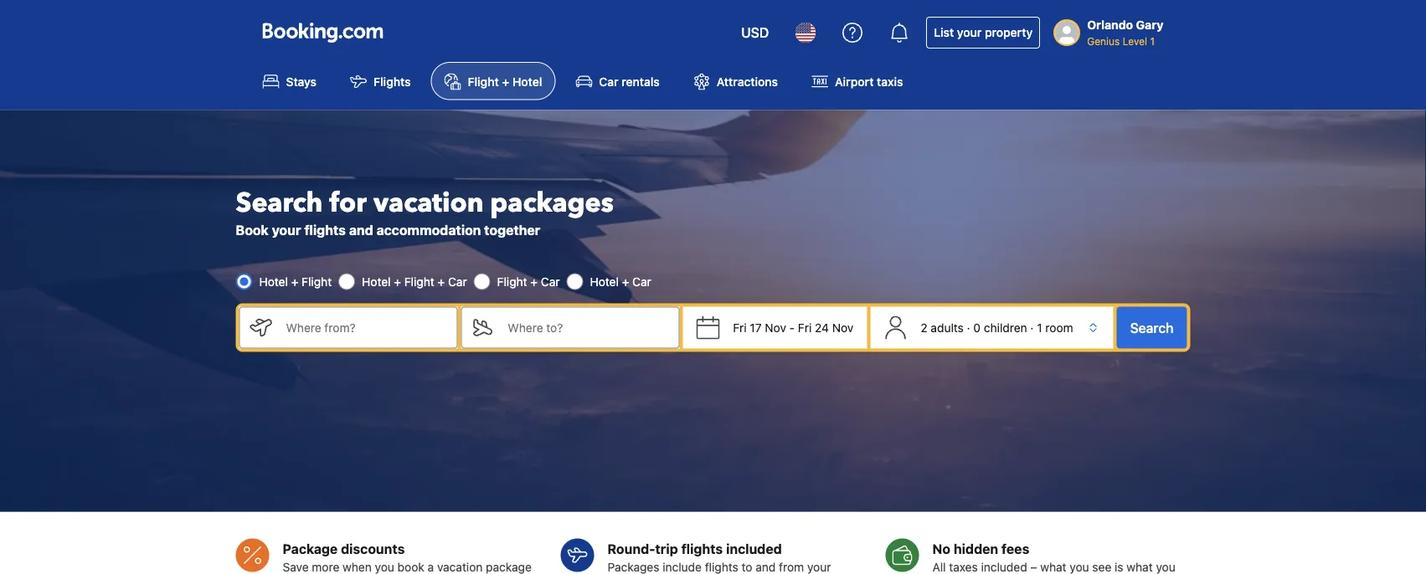 Task type: locate. For each thing, give the bounding box(es) containing it.
taxis
[[877, 74, 903, 88]]

package discounts save more when you book a vacation package
[[283, 541, 532, 574]]

1 horizontal spatial what
[[1127, 560, 1153, 574]]

what right is on the bottom right of page
[[1127, 560, 1153, 574]]

+ for flight + car
[[531, 275, 538, 288]]

trip
[[655, 541, 678, 557]]

0
[[974, 321, 981, 335]]

round-trip flights included packages include flights to and from your
[[608, 541, 831, 575]]

fees
[[1002, 541, 1030, 557]]

0 vertical spatial included
[[726, 541, 782, 557]]

0 vertical spatial flights
[[304, 222, 346, 238]]

1 vertical spatial and
[[756, 560, 776, 574]]

from
[[779, 560, 804, 574]]

flights left the to
[[705, 560, 739, 574]]

2 nov from the left
[[832, 321, 854, 335]]

+
[[502, 74, 510, 88], [291, 275, 299, 288], [394, 275, 401, 288], [438, 275, 445, 288], [531, 275, 538, 288], [622, 275, 629, 288]]

included inside no hidden fees all taxes included – what you see is what you
[[981, 560, 1027, 574]]

3 you from the left
[[1156, 560, 1176, 574]]

and
[[349, 222, 373, 238], [756, 560, 776, 574]]

vacation
[[373, 185, 484, 221], [437, 560, 483, 574]]

accommodation
[[377, 222, 481, 238]]

1 horizontal spatial nov
[[832, 321, 854, 335]]

flights up 'include'
[[681, 541, 723, 557]]

car
[[599, 74, 619, 88], [448, 275, 467, 288], [541, 275, 560, 288], [633, 275, 651, 288]]

when
[[343, 560, 372, 574]]

more
[[312, 560, 340, 574]]

vacation inside search for vacation packages book your flights and accommodation together
[[373, 185, 484, 221]]

1
[[1150, 35, 1155, 47], [1037, 321, 1042, 335]]

what right the –
[[1041, 560, 1067, 574]]

your right from at the bottom right
[[807, 560, 831, 574]]

your
[[957, 26, 982, 39], [272, 222, 301, 238], [807, 560, 831, 574]]

you left see
[[1070, 560, 1089, 574]]

list your property link
[[927, 17, 1040, 49]]

list
[[934, 26, 954, 39]]

search
[[236, 185, 323, 221], [1130, 320, 1174, 336]]

all
[[933, 560, 946, 574]]

+ for hotel + flight + car
[[394, 275, 401, 288]]

fri
[[733, 321, 747, 335], [798, 321, 812, 335]]

usd button
[[731, 13, 779, 53]]

flight + hotel
[[468, 74, 542, 88]]

your right book
[[272, 222, 301, 238]]

1 left room
[[1037, 321, 1042, 335]]

see
[[1093, 560, 1112, 574]]

0 vertical spatial and
[[349, 222, 373, 238]]

flights down for
[[304, 222, 346, 238]]

airport taxis link
[[798, 62, 917, 100]]

genius
[[1087, 35, 1120, 47]]

flights for trip
[[705, 560, 739, 574]]

0 horizontal spatial search
[[236, 185, 323, 221]]

search inside 'button'
[[1130, 320, 1174, 336]]

flights inside search for vacation packages book your flights and accommodation together
[[304, 222, 346, 238]]

and down for
[[349, 222, 373, 238]]

0 horizontal spatial your
[[272, 222, 301, 238]]

gary
[[1136, 18, 1164, 32]]

fri right -
[[798, 321, 812, 335]]

search for search
[[1130, 320, 1174, 336]]

hotel for hotel + flight + car
[[362, 275, 391, 288]]

1 horizontal spatial fri
[[798, 321, 812, 335]]

17
[[750, 321, 762, 335]]

discounts
[[341, 541, 405, 557]]

included
[[726, 541, 782, 557], [981, 560, 1027, 574]]

0 horizontal spatial and
[[349, 222, 373, 238]]

airport taxis
[[835, 74, 903, 88]]

· left 0
[[967, 321, 970, 335]]

nov left -
[[765, 321, 786, 335]]

0 horizontal spatial ·
[[967, 321, 970, 335]]

nov right 24
[[832, 321, 854, 335]]

2 · from the left
[[1031, 321, 1034, 335]]

0 vertical spatial search
[[236, 185, 323, 221]]

0 vertical spatial your
[[957, 26, 982, 39]]

adults
[[931, 321, 964, 335]]

fri left "17"
[[733, 321, 747, 335]]

2 you from the left
[[1070, 560, 1089, 574]]

1 vertical spatial vacation
[[437, 560, 483, 574]]

1 vertical spatial search
[[1130, 320, 1174, 336]]

1 horizontal spatial 1
[[1150, 35, 1155, 47]]

you right is on the bottom right of page
[[1156, 560, 1176, 574]]

usd
[[741, 25, 769, 41]]

1 vertical spatial included
[[981, 560, 1027, 574]]

you down discounts
[[375, 560, 394, 574]]

0 horizontal spatial fri
[[733, 321, 747, 335]]

children
[[984, 321, 1027, 335]]

hotel for hotel + car
[[590, 275, 619, 288]]

flights
[[304, 222, 346, 238], [681, 541, 723, 557], [705, 560, 739, 574]]

and inside round-trip flights included packages include flights to and from your
[[756, 560, 776, 574]]

orlando gary genius level 1
[[1087, 18, 1164, 47]]

· right children
[[1031, 321, 1034, 335]]

property
[[985, 26, 1033, 39]]

what
[[1041, 560, 1067, 574], [1127, 560, 1153, 574]]

1 horizontal spatial your
[[807, 560, 831, 574]]

package
[[283, 541, 338, 557]]

2 horizontal spatial you
[[1156, 560, 1176, 574]]

flight
[[468, 74, 499, 88], [302, 275, 332, 288], [404, 275, 435, 288], [497, 275, 527, 288]]

1 what from the left
[[1041, 560, 1067, 574]]

orlando
[[1087, 18, 1133, 32]]

for
[[329, 185, 367, 221]]

save
[[283, 560, 309, 574]]

your inside search for vacation packages book your flights and accommodation together
[[272, 222, 301, 238]]

2 vertical spatial flights
[[705, 560, 739, 574]]

nov
[[765, 321, 786, 335], [832, 321, 854, 335]]

taxes
[[949, 560, 978, 574]]

car rentals link
[[562, 62, 673, 100]]

vacation right a
[[437, 560, 483, 574]]

0 horizontal spatial nov
[[765, 321, 786, 335]]

0 horizontal spatial included
[[726, 541, 782, 557]]

1 vertical spatial your
[[272, 222, 301, 238]]

2 horizontal spatial your
[[957, 26, 982, 39]]

0 vertical spatial vacation
[[373, 185, 484, 221]]

–
[[1031, 560, 1037, 574]]

1 horizontal spatial search
[[1130, 320, 1174, 336]]

included inside round-trip flights included packages include flights to and from your
[[726, 541, 782, 557]]

booking.com online hotel reservations image
[[263, 23, 383, 43]]

1 you from the left
[[375, 560, 394, 574]]

hotel + flight + car
[[362, 275, 467, 288]]

0 vertical spatial 1
[[1150, 35, 1155, 47]]

packages
[[608, 560, 660, 574]]

·
[[967, 321, 970, 335], [1031, 321, 1034, 335]]

2 vertical spatial your
[[807, 560, 831, 574]]

1 horizontal spatial ·
[[1031, 321, 1034, 335]]

0 horizontal spatial 1
[[1037, 321, 1042, 335]]

hotel + car
[[590, 275, 651, 288]]

0 horizontal spatial you
[[375, 560, 394, 574]]

flights for for
[[304, 222, 346, 238]]

2 adults · 0 children · 1 room
[[921, 321, 1073, 335]]

your right list
[[957, 26, 982, 39]]

vacation up accommodation
[[373, 185, 484, 221]]

1 horizontal spatial included
[[981, 560, 1027, 574]]

included up the to
[[726, 541, 782, 557]]

and right the to
[[756, 560, 776, 574]]

car rentals
[[599, 74, 660, 88]]

1 vertical spatial 1
[[1037, 321, 1042, 335]]

1 horizontal spatial you
[[1070, 560, 1089, 574]]

flight + hotel link
[[431, 62, 556, 100]]

24
[[815, 321, 829, 335]]

1 down "gary"
[[1150, 35, 1155, 47]]

0 horizontal spatial what
[[1041, 560, 1067, 574]]

search for search for vacation packages book your flights and accommodation together
[[236, 185, 323, 221]]

hotel
[[513, 74, 542, 88], [259, 275, 288, 288], [362, 275, 391, 288], [590, 275, 619, 288]]

to
[[742, 560, 753, 574]]

you
[[375, 560, 394, 574], [1070, 560, 1089, 574], [1156, 560, 1176, 574]]

1 horizontal spatial and
[[756, 560, 776, 574]]

included down fees
[[981, 560, 1027, 574]]

-
[[790, 321, 795, 335]]

search inside search for vacation packages book your flights and accommodation together
[[236, 185, 323, 221]]



Task type: describe. For each thing, give the bounding box(es) containing it.
fri 17 nov - fri 24 nov
[[733, 321, 854, 335]]

+ for hotel + flight
[[291, 275, 299, 288]]

+ for hotel + car
[[622, 275, 629, 288]]

no hidden fees all taxes included – what you see is what you
[[933, 541, 1176, 575]]

stays
[[286, 74, 317, 88]]

level
[[1123, 35, 1148, 47]]

Where from? field
[[273, 307, 458, 349]]

stays link
[[249, 62, 330, 100]]

1 nov from the left
[[765, 321, 786, 335]]

1 fri from the left
[[733, 321, 747, 335]]

airport
[[835, 74, 874, 88]]

1 inside orlando gary genius level 1
[[1150, 35, 1155, 47]]

attractions link
[[680, 62, 792, 100]]

no
[[933, 541, 951, 557]]

is
[[1115, 560, 1124, 574]]

2 fri from the left
[[798, 321, 812, 335]]

flights
[[374, 74, 411, 88]]

rentals
[[622, 74, 660, 88]]

you inside package discounts save more when you book a vacation package
[[375, 560, 394, 574]]

book
[[398, 560, 425, 574]]

attractions
[[717, 74, 778, 88]]

round-
[[608, 541, 655, 557]]

2
[[921, 321, 928, 335]]

package
[[486, 560, 532, 574]]

list your property
[[934, 26, 1033, 39]]

search button
[[1117, 307, 1187, 349]]

vacation inside package discounts save more when you book a vacation package
[[437, 560, 483, 574]]

+ for flight + hotel
[[502, 74, 510, 88]]

room
[[1046, 321, 1073, 335]]

search for vacation packages book your flights and accommodation together
[[236, 185, 614, 238]]

1 · from the left
[[967, 321, 970, 335]]

Where to? field
[[495, 307, 680, 349]]

hotel for hotel + flight
[[259, 275, 288, 288]]

your inside round-trip flights included packages include flights to and from your
[[807, 560, 831, 574]]

flights link
[[337, 62, 424, 100]]

together
[[484, 222, 541, 238]]

flight + car
[[497, 275, 560, 288]]

1 vertical spatial flights
[[681, 541, 723, 557]]

and inside search for vacation packages book your flights and accommodation together
[[349, 222, 373, 238]]

include
[[663, 560, 702, 574]]

a
[[428, 560, 434, 574]]

hidden
[[954, 541, 999, 557]]

packages
[[490, 185, 614, 221]]

2 what from the left
[[1127, 560, 1153, 574]]

book
[[236, 222, 269, 238]]

hotel + flight
[[259, 275, 332, 288]]



Task type: vqa. For each thing, say whether or not it's contained in the screenshot.
first "REGION" from the bottom
no



